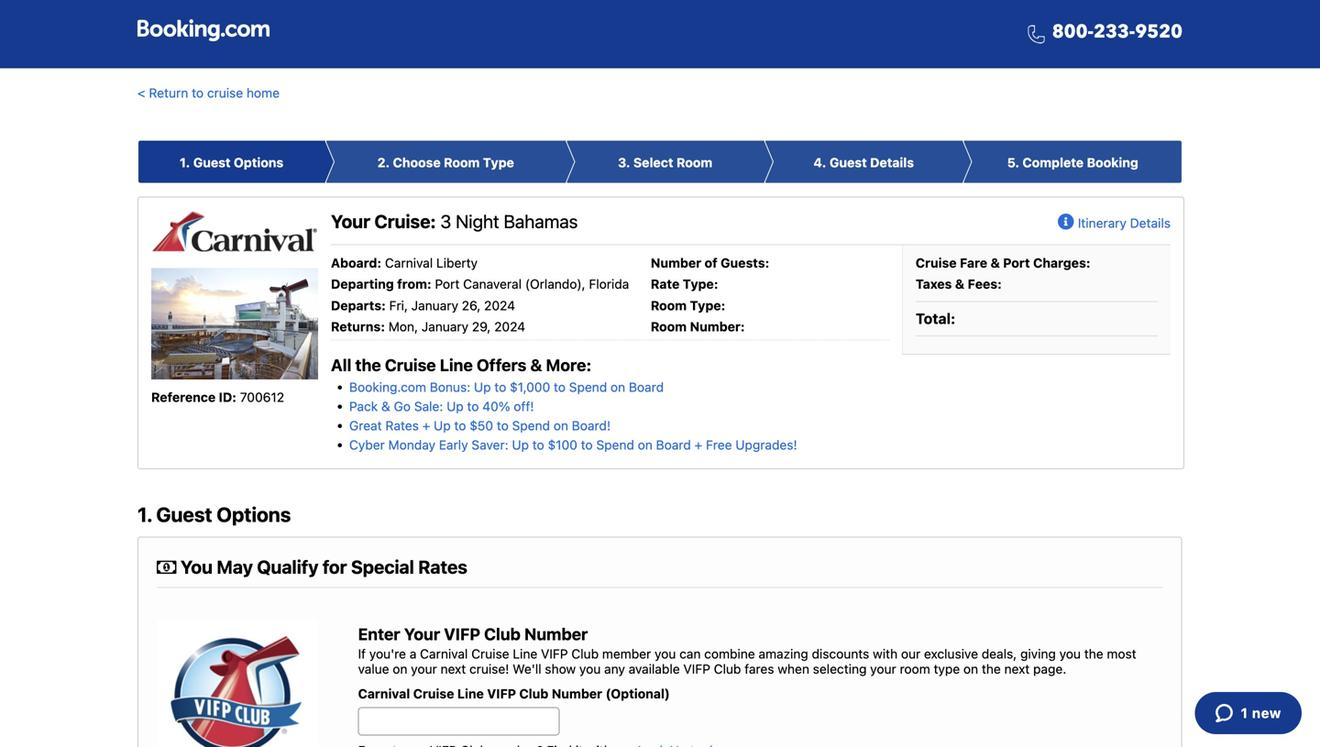 Task type: vqa. For each thing, say whether or not it's contained in the screenshot.
3.
yes



Task type: locate. For each thing, give the bounding box(es) containing it.
0 horizontal spatial your
[[411, 661, 437, 677]]

itinerary
[[1078, 216, 1127, 231]]

you
[[655, 646, 676, 661], [1059, 646, 1081, 661], [579, 661, 601, 677]]

port
[[1003, 255, 1030, 270], [435, 276, 460, 292]]

0 vertical spatial rates
[[385, 418, 419, 433]]

any
[[604, 661, 625, 677]]

pack & go sale: up to 40% off! link
[[349, 399, 534, 414]]

spend down "more:"
[[569, 380, 607, 395]]

3.
[[618, 155, 630, 170]]

0 horizontal spatial you
[[579, 661, 601, 677]]

to down 40%
[[497, 418, 509, 433]]

if you're a carnival cruise line vifp club
[[358, 646, 599, 661]]

guest for guest details
[[829, 155, 867, 170]]

your
[[331, 210, 370, 232], [404, 624, 440, 644]]

guest right 4.
[[829, 155, 867, 170]]

line up bonus:
[[440, 355, 473, 375]]

mon,
[[388, 319, 418, 334]]

rates inside the all the cruise line offers & more: booking.com bonus: up to $1,000 to spend on board pack & go sale: up to 40% off! great rates + up to $50 to spend on board! cyber monday early saver: up to $100 to spend on board + free upgrades!
[[385, 418, 419, 433]]

cruise!
[[469, 661, 509, 677]]

(optional)
[[605, 686, 670, 701]]

sale:
[[414, 399, 443, 414]]

1 horizontal spatial you
[[655, 646, 676, 661]]

2. choose room type
[[377, 155, 514, 170]]

vifp down the can
[[683, 661, 710, 677]]

+ left free
[[694, 437, 702, 453]]

cruise
[[916, 255, 957, 270], [385, 355, 436, 375], [471, 646, 509, 661], [413, 686, 454, 701]]

home
[[247, 85, 280, 100]]

next down if you're a carnival cruise line vifp club
[[440, 661, 466, 677]]

to down "more:"
[[554, 380, 566, 395]]

1 vertical spatial port
[[435, 276, 460, 292]]

1 vertical spatial details
[[1130, 216, 1171, 231]]

your up aboard:
[[331, 210, 370, 232]]

details right itinerary
[[1130, 216, 1171, 231]]

page.
[[1033, 661, 1066, 677]]

to up great rates + up to $50 to spend on board! "link"
[[467, 399, 479, 414]]

guest
[[193, 155, 231, 170], [829, 155, 867, 170], [156, 502, 212, 526]]

you're
[[369, 646, 406, 661]]

2 vertical spatial number
[[552, 686, 602, 701]]

none text field inside 1. guest options main content
[[358, 707, 560, 736]]

you may qualify for special rates
[[176, 556, 467, 578]]

& right fare
[[990, 255, 1000, 270]]

0 vertical spatial spend
[[569, 380, 607, 395]]

port inside cruise fare & port charges: taxes & fees:
[[1003, 255, 1030, 270]]

800-233-9520
[[1052, 19, 1183, 44]]

choose
[[393, 155, 441, 170]]

port down liberty
[[435, 276, 460, 292]]

guest down < return to cruise home
[[193, 155, 231, 170]]

fees:
[[968, 276, 1002, 292]]

rates down go
[[385, 418, 419, 433]]

2 vertical spatial line
[[457, 686, 484, 701]]

0 horizontal spatial +
[[422, 418, 430, 433]]

on up board!
[[611, 380, 625, 395]]

your down with
[[870, 661, 896, 677]]

on
[[611, 380, 625, 395], [554, 418, 568, 433], [638, 437, 652, 453], [393, 661, 407, 677], [963, 661, 978, 677]]

number down show
[[552, 686, 602, 701]]

with
[[873, 646, 898, 661]]

up down bonus:
[[447, 399, 464, 414]]

you left any
[[579, 661, 601, 677]]

room
[[444, 155, 480, 170], [676, 155, 713, 170], [651, 298, 687, 313], [651, 319, 687, 334]]

of
[[705, 255, 717, 270]]

details
[[870, 155, 914, 170], [1130, 216, 1171, 231]]

cruise up cruise!
[[471, 646, 509, 661]]

1 horizontal spatial next
[[1004, 661, 1030, 677]]

january down from:
[[411, 298, 458, 313]]

&
[[990, 255, 1000, 270], [955, 276, 964, 292], [530, 355, 542, 375], [381, 399, 390, 414]]

1 horizontal spatial port
[[1003, 255, 1030, 270]]

next
[[440, 661, 466, 677], [1004, 661, 1030, 677]]

carnival up from:
[[385, 255, 433, 270]]

& up $1,000
[[530, 355, 542, 375]]

options down home at top
[[234, 155, 283, 170]]

0 horizontal spatial details
[[870, 155, 914, 170]]

2 vertical spatial spend
[[596, 437, 634, 453]]

0 horizontal spatial 1.
[[138, 502, 152, 526]]

& left go
[[381, 399, 390, 414]]

0 vertical spatial type:
[[683, 276, 718, 292]]

number up show
[[524, 624, 588, 644]]

type: up number:
[[690, 298, 725, 313]]

0 horizontal spatial the
[[355, 355, 381, 375]]

2024 right 29,
[[494, 319, 525, 334]]

great rates + up to $50 to spend on board! link
[[349, 418, 611, 433]]

2.
[[377, 155, 390, 170]]

1. guest options up carnival cruise line image
[[180, 155, 283, 170]]

1 vertical spatial +
[[694, 437, 702, 453]]

26,
[[462, 298, 481, 313]]

None text field
[[358, 707, 560, 736]]

1 horizontal spatial your
[[870, 661, 896, 677]]

700612
[[240, 389, 284, 405]]

3. select room
[[618, 155, 713, 170]]

cruise up the booking.com
[[385, 355, 436, 375]]

line inside the all the cruise line offers & more: booking.com bonus: up to $1,000 to spend on board pack & go sale: up to 40% off! great rates + up to $50 to spend on board! cyber monday early saver: up to $100 to spend on board + free upgrades!
[[440, 355, 473, 375]]

0 vertical spatial 1.
[[180, 155, 190, 170]]

0 vertical spatial january
[[411, 298, 458, 313]]

fare
[[960, 255, 987, 270]]

the down the deals,
[[982, 661, 1001, 677]]

your down a
[[411, 661, 437, 677]]

carnival liberty image
[[151, 268, 318, 379]]

the left most
[[1084, 646, 1103, 661]]

up up 40%
[[474, 380, 491, 395]]

type: down 'of'
[[683, 276, 718, 292]]

cruise up taxes
[[916, 255, 957, 270]]

<
[[138, 85, 145, 100]]

cyber
[[349, 437, 385, 453]]

line
[[440, 355, 473, 375], [513, 646, 537, 661], [457, 686, 484, 701]]

on down you're
[[393, 661, 407, 677]]

0 vertical spatial carnival
[[385, 255, 433, 270]]

2024 down canaveral
[[484, 298, 515, 313]]

3
[[440, 210, 451, 232]]

& left the fees:
[[955, 276, 964, 292]]

liberty
[[436, 255, 478, 270]]

you up page.
[[1059, 646, 1081, 661]]

1 horizontal spatial +
[[694, 437, 702, 453]]

$1,000
[[510, 380, 550, 395]]

the inside member you can combine amazing discounts with our exclusive deals, giving you the most value on your next cruise! we'll show you any available
[[1084, 646, 1103, 661]]

1 horizontal spatial your
[[404, 624, 440, 644]]

your
[[411, 661, 437, 677], [870, 661, 896, 677]]

your cruise: 3 night bahamas
[[331, 210, 578, 232]]

options
[[234, 155, 283, 170], [217, 502, 291, 526]]

spend down off!
[[512, 418, 550, 433]]

1 horizontal spatial the
[[982, 661, 1001, 677]]

member you can combine amazing discounts with our exclusive deals, giving you the most value on your next cruise! we'll show you any available
[[358, 646, 1136, 677]]

0 horizontal spatial your
[[331, 210, 370, 232]]

deals,
[[982, 646, 1017, 661]]

your inside member you can combine amazing discounts with our exclusive deals, giving you the most value on your next cruise! we'll show you any available
[[411, 661, 437, 677]]

+ down sale:
[[422, 418, 430, 433]]

line down cruise!
[[457, 686, 484, 701]]

1. guest options up 'you'
[[138, 502, 291, 526]]

2 horizontal spatial you
[[1059, 646, 1081, 661]]

vifp
[[444, 624, 480, 644], [541, 646, 568, 661], [683, 661, 710, 677], [487, 686, 516, 701]]

0 vertical spatial options
[[234, 155, 283, 170]]

0 vertical spatial 2024
[[484, 298, 515, 313]]

on left free
[[638, 437, 652, 453]]

port inside aboard: carnival liberty departing from: port canaveral (orlando), florida departs: fri, january 26, 2024 returns: mon, january 29, 2024
[[435, 276, 460, 292]]

0 vertical spatial number
[[651, 255, 701, 270]]

all
[[331, 355, 351, 375]]

board!
[[572, 418, 611, 433]]

spend down board!
[[596, 437, 634, 453]]

1 vertical spatial your
[[404, 624, 440, 644]]

1 vertical spatial carnival
[[420, 646, 468, 661]]

line up we'll
[[513, 646, 537, 661]]

carnival cruise line image
[[151, 210, 318, 253]]

the right all
[[355, 355, 381, 375]]

club down we'll
[[519, 686, 548, 701]]

options up may
[[217, 502, 291, 526]]

0 horizontal spatial next
[[440, 661, 466, 677]]

cruise fare & port charges: taxes & fees:
[[916, 255, 1090, 292]]

type:
[[683, 276, 718, 292], [690, 298, 725, 313]]

0 vertical spatial port
[[1003, 255, 1030, 270]]

carnival
[[385, 255, 433, 270], [420, 646, 468, 661], [358, 686, 410, 701]]

details right 4.
[[870, 155, 914, 170]]

cruise down a
[[413, 686, 454, 701]]

1 vertical spatial line
[[513, 646, 537, 661]]

your up a
[[404, 624, 440, 644]]

you up available
[[655, 646, 676, 661]]

1 vertical spatial type:
[[690, 298, 725, 313]]

january down 26,
[[421, 319, 468, 334]]

if
[[358, 646, 366, 661]]

on right type
[[963, 661, 978, 677]]

charges:
[[1033, 255, 1090, 270]]

0 horizontal spatial port
[[435, 276, 460, 292]]

1 horizontal spatial details
[[1130, 216, 1171, 231]]

when
[[778, 661, 809, 677]]

carnival down value
[[358, 686, 410, 701]]

monday
[[388, 437, 435, 453]]

room
[[900, 661, 930, 677]]

0 vertical spatial line
[[440, 355, 473, 375]]

2 horizontal spatial the
[[1084, 646, 1103, 661]]

rate
[[651, 276, 680, 292]]

vifp club fares when selecting your room type on the next page.
[[683, 661, 1066, 677]]

to up early
[[454, 418, 466, 433]]

1 your from the left
[[411, 661, 437, 677]]

amazing
[[759, 646, 808, 661]]

returns:
[[331, 319, 385, 334]]

0 vertical spatial your
[[331, 210, 370, 232]]

800-
[[1052, 19, 1094, 44]]

rates right special
[[418, 556, 467, 578]]

florida
[[589, 276, 629, 292]]

value
[[358, 661, 389, 677]]

number of guests: rate type: room type: room number:
[[651, 255, 769, 334]]

taxes
[[916, 276, 952, 292]]

next down the deals,
[[1004, 661, 1030, 677]]

port right fare
[[1003, 255, 1030, 270]]

club
[[484, 624, 521, 644], [571, 646, 599, 661], [714, 661, 741, 677], [519, 686, 548, 701]]

1 next from the left
[[440, 661, 466, 677]]

1 vertical spatial spend
[[512, 418, 550, 433]]

number up rate
[[651, 255, 701, 270]]

carnival right a
[[420, 646, 468, 661]]



Task type: describe. For each thing, give the bounding box(es) containing it.
off!
[[514, 399, 534, 414]]

available
[[628, 661, 680, 677]]

night
[[456, 210, 499, 232]]

reference id: 700612
[[151, 389, 284, 405]]

0 vertical spatial 1. guest options
[[180, 155, 283, 170]]

4. guest details
[[814, 155, 914, 170]]

more:
[[546, 355, 591, 375]]

$100
[[548, 437, 577, 453]]

member
[[602, 646, 651, 661]]

club down combine at the right bottom of the page
[[714, 661, 741, 677]]

0 vertical spatial +
[[422, 418, 430, 433]]

1 vertical spatial number
[[524, 624, 588, 644]]

combine
[[704, 646, 755, 661]]

up right saver:
[[512, 437, 529, 453]]

29,
[[472, 319, 491, 334]]

reference
[[151, 389, 216, 405]]

most
[[1107, 646, 1136, 661]]

2 your from the left
[[870, 661, 896, 677]]

aboard: carnival liberty departing from: port canaveral (orlando), florida departs: fri, january 26, 2024 returns: mon, january 29, 2024
[[331, 255, 629, 334]]

guests:
[[721, 255, 769, 270]]

departing
[[331, 276, 394, 292]]

up down 'pack & go sale: up to 40% off!' link
[[434, 418, 451, 433]]

club up show
[[571, 646, 599, 661]]

1 horizontal spatial 1.
[[180, 155, 190, 170]]

booking.com
[[349, 380, 426, 395]]

233-
[[1094, 19, 1135, 44]]

carnival inside aboard: carnival liberty departing from: port canaveral (orlando), florida departs: fri, january 26, 2024 returns: mon, january 29, 2024
[[385, 255, 433, 270]]

fri,
[[389, 298, 408, 313]]

1 vertical spatial 2024
[[494, 319, 525, 334]]

bonus:
[[430, 380, 470, 395]]

guest up 'you'
[[156, 502, 212, 526]]

4.
[[814, 155, 826, 170]]

great
[[349, 418, 382, 433]]

1 vertical spatial 1.
[[138, 502, 152, 526]]

number:
[[690, 319, 745, 334]]

9520
[[1135, 19, 1183, 44]]

to left cruise
[[192, 85, 204, 100]]

can
[[679, 646, 701, 661]]

complete
[[1023, 155, 1084, 170]]

booking.com bonus: up to $1,000 to spend on board link
[[349, 380, 664, 395]]

total:
[[916, 310, 955, 327]]

guest for guest options
[[193, 155, 231, 170]]

type
[[483, 155, 514, 170]]

enter
[[358, 624, 400, 644]]

to up 40%
[[494, 380, 506, 395]]

return
[[149, 85, 188, 100]]

canaveral
[[463, 276, 522, 292]]

40%
[[482, 399, 510, 414]]

2 vertical spatial carnival
[[358, 686, 410, 701]]

vifp down cruise!
[[487, 686, 516, 701]]

for
[[323, 556, 347, 578]]

1 vertical spatial options
[[217, 502, 291, 526]]

a
[[410, 646, 416, 661]]

giving
[[1020, 646, 1056, 661]]

qualify
[[257, 556, 318, 578]]

itinerary details
[[1078, 216, 1171, 231]]

free
[[706, 437, 732, 453]]

5.
[[1007, 155, 1019, 170]]

exclusive
[[924, 646, 978, 661]]

discounts
[[812, 646, 869, 661]]

1 vertical spatial january
[[421, 319, 468, 334]]

5. complete booking
[[1007, 155, 1138, 170]]

booking.com home image
[[138, 18, 270, 43]]

bahamas
[[504, 210, 578, 232]]

special
[[351, 556, 414, 578]]

all the cruise line offers & more: booking.com bonus: up to $1,000 to spend on board pack & go sale: up to 40% off! great rates + up to $50 to spend on board! cyber monday early saver: up to $100 to spend on board + free upgrades!
[[331, 355, 797, 453]]

we'll
[[513, 661, 541, 677]]

selecting
[[813, 661, 867, 677]]

from:
[[397, 276, 431, 292]]

carnival cruise line vifp club number (optional)
[[358, 686, 670, 701]]

vifp up if you're a carnival cruise line vifp club
[[444, 624, 480, 644]]

offers
[[477, 355, 526, 375]]

pack
[[349, 399, 378, 414]]

cruise:
[[374, 210, 436, 232]]

on up $100
[[554, 418, 568, 433]]

cruise inside the all the cruise line offers & more: booking.com bonus: up to $1,000 to spend on board pack & go sale: up to 40% off! great rates + up to $50 to spend on board! cyber monday early saver: up to $100 to spend on board + free upgrades!
[[385, 355, 436, 375]]

< return to cruise home
[[138, 85, 280, 100]]

fares
[[745, 661, 774, 677]]

to down board!
[[581, 437, 593, 453]]

vifp up show
[[541, 646, 568, 661]]

go
[[394, 399, 411, 414]]

800-233-9520 link
[[1020, 19, 1183, 46]]

2 next from the left
[[1004, 661, 1030, 677]]

1 vertical spatial 1. guest options
[[138, 502, 291, 526]]

money image
[[157, 558, 176, 577]]

1 vertical spatial rates
[[418, 556, 467, 578]]

$50
[[470, 418, 493, 433]]

enter your vifp club number
[[358, 624, 588, 644]]

type
[[934, 661, 960, 677]]

cruise inside cruise fare & port charges: taxes & fees:
[[916, 255, 957, 270]]

early
[[439, 437, 468, 453]]

1. guest options main content
[[128, 127, 1192, 747]]

0 vertical spatial board
[[629, 380, 664, 395]]

next inside member you can combine amazing discounts with our exclusive deals, giving you the most value on your next cruise! we'll show you any available
[[440, 661, 466, 677]]

to left $100
[[532, 437, 544, 453]]

our
[[901, 646, 921, 661]]

1 vertical spatial board
[[656, 437, 691, 453]]

cyber monday early saver: up to $100 to spend on board + free upgrades! link
[[349, 437, 797, 453]]

(orlando),
[[525, 276, 585, 292]]

info circle image
[[1058, 214, 1078, 232]]

show
[[545, 661, 576, 677]]

itinerary details link
[[1058, 210, 1171, 236]]

0 vertical spatial details
[[870, 155, 914, 170]]

you
[[180, 556, 213, 578]]

on inside member you can combine amazing discounts with our exclusive deals, giving you the most value on your next cruise! we'll show you any available
[[393, 661, 407, 677]]

club up if you're a carnival cruise line vifp club
[[484, 624, 521, 644]]

upgrades!
[[735, 437, 797, 453]]

the inside the all the cruise line offers & more: booking.com bonus: up to $1,000 to spend on board pack & go sale: up to 40% off! great rates + up to $50 to spend on board! cyber monday early saver: up to $100 to spend on board + free upgrades!
[[355, 355, 381, 375]]

aboard:
[[331, 255, 381, 270]]

saver:
[[472, 437, 508, 453]]

< return to cruise home link
[[138, 85, 280, 100]]

number inside number of guests: rate type: room type: room number:
[[651, 255, 701, 270]]



